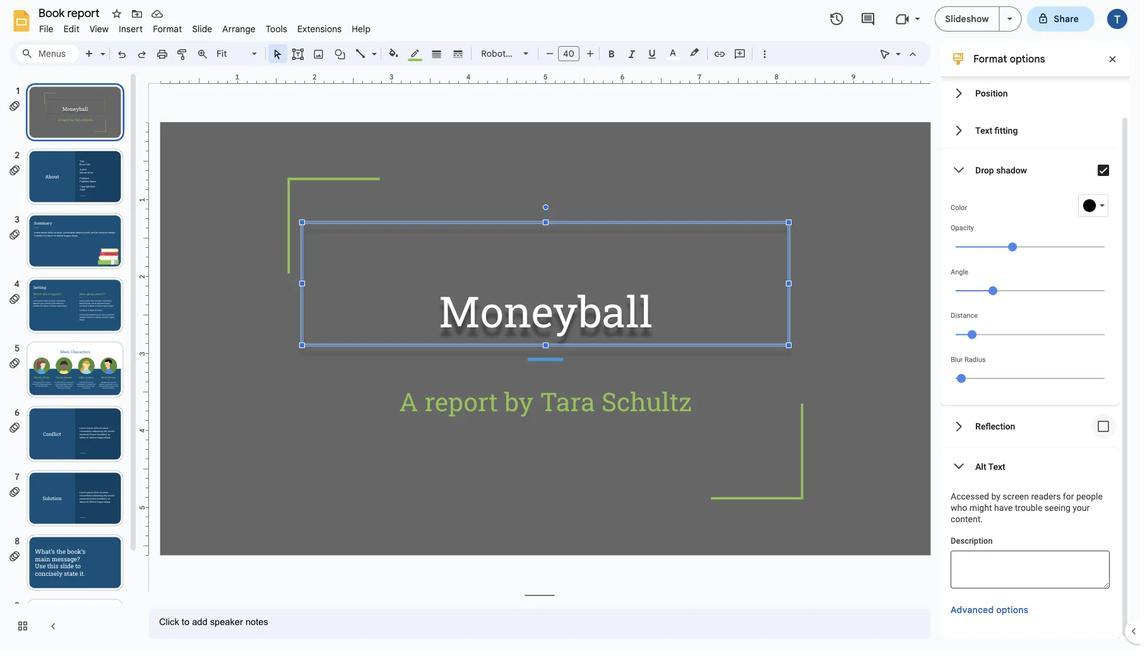 Task type: describe. For each thing, give the bounding box(es) containing it.
Font size field
[[558, 46, 585, 64]]

blur radius
[[951, 356, 986, 364]]

seeing
[[1045, 503, 1071, 513]]

shadow
[[996, 165, 1027, 176]]

alt text tab
[[941, 448, 1120, 485]]

slide menu item
[[187, 21, 217, 36]]

blur radius slider
[[951, 364, 1110, 393]]

radius
[[965, 356, 986, 364]]

readers
[[1031, 491, 1061, 502]]

fitting
[[995, 125, 1018, 136]]

might
[[969, 503, 992, 513]]

new slide with layout image
[[97, 45, 105, 50]]

reflection tab
[[941, 405, 1120, 448]]

angle image
[[989, 287, 997, 295]]

slide
[[192, 23, 212, 34]]

content.
[[951, 514, 983, 525]]

have
[[994, 503, 1013, 513]]

angle
[[951, 268, 968, 276]]

Zoom text field
[[215, 45, 250, 62]]

share button
[[1027, 6, 1095, 32]]

file
[[39, 23, 53, 34]]

file menu item
[[34, 21, 58, 36]]

Menus field
[[16, 45, 79, 62]]

distance slider
[[951, 320, 1110, 349]]

Toggle reflection checkbox
[[1091, 414, 1116, 439]]

advanced options tab
[[951, 604, 1028, 618]]

menu bar inside menu bar banner
[[34, 16, 376, 37]]

distance image
[[968, 330, 977, 339]]

alt
[[975, 462, 986, 472]]

opacity
[[951, 224, 974, 232]]

slideshow button
[[935, 6, 1000, 32]]

arrange menu item
[[217, 21, 261, 36]]

Font size text field
[[559, 46, 579, 61]]

navigation inside format options application
[[0, 71, 139, 650]]

share
[[1054, 13, 1079, 24]]

accessed by screen readers for people who might have trouble seeing your content.
[[951, 491, 1103, 525]]

by
[[991, 491, 1000, 502]]

help
[[352, 23, 371, 34]]

people
[[1076, 491, 1103, 502]]

extensions
[[297, 23, 342, 34]]

drop
[[975, 165, 994, 176]]

text fitting tab
[[941, 112, 1120, 149]]

format options
[[973, 52, 1045, 65]]

arrange
[[222, 23, 256, 34]]

trouble
[[1015, 503, 1042, 513]]

menu bar banner
[[0, 0, 1140, 650]]

Zoom field
[[213, 45, 263, 63]]



Task type: vqa. For each thing, say whether or not it's contained in the screenshot.
the 'fitting'
yes



Task type: locate. For each thing, give the bounding box(es) containing it.
reflection
[[975, 422, 1015, 432]]

shape image
[[333, 45, 348, 62]]

your
[[1073, 503, 1090, 513]]

who
[[951, 503, 967, 513]]

main toolbar
[[45, 0, 775, 596]]

format left slide
[[153, 23, 182, 34]]

text fitting
[[975, 125, 1018, 136]]

format options section
[[941, 41, 1130, 639]]

Toggle shadow checkbox
[[1091, 158, 1116, 183]]

navigation
[[0, 71, 139, 650]]

view menu item
[[85, 21, 114, 36]]

menu bar containing file
[[34, 16, 376, 37]]

text
[[975, 125, 992, 136], [988, 462, 1005, 472]]

blur
[[951, 356, 963, 364]]

view
[[90, 23, 109, 34]]

1 vertical spatial options
[[996, 605, 1028, 616]]

edit menu item
[[58, 21, 85, 36]]

mode and view toolbar
[[875, 41, 923, 66]]

options for format options
[[1010, 52, 1045, 65]]

border dash option
[[451, 45, 466, 62]]

format for format options
[[973, 52, 1007, 65]]

highlight color image
[[687, 45, 701, 60]]

toggle reflection image
[[1091, 414, 1116, 439]]

Description text field
[[951, 551, 1110, 589]]

1 vertical spatial text
[[988, 462, 1005, 472]]

1 vertical spatial format
[[973, 52, 1007, 65]]

slideshow
[[945, 13, 989, 24]]

extensions menu item
[[292, 21, 347, 36]]

options up position tab
[[1010, 52, 1045, 65]]

drop shadow
[[975, 165, 1027, 176]]

blur radius image
[[957, 374, 966, 383]]

format up position
[[973, 52, 1007, 65]]

help menu item
[[347, 21, 376, 36]]

options right advanced
[[996, 605, 1028, 616]]

format inside "section"
[[973, 52, 1007, 65]]

text right alt
[[988, 462, 1005, 472]]

Rename text field
[[34, 5, 107, 20]]

Star checkbox
[[108, 5, 126, 23]]

0 vertical spatial text
[[975, 125, 992, 136]]

format inside menu item
[[153, 23, 182, 34]]

position tab
[[941, 74, 1120, 112]]

opacity slider
[[951, 232, 1110, 261]]

0 vertical spatial format
[[153, 23, 182, 34]]

description
[[951, 537, 993, 546]]

angle slider
[[951, 276, 1110, 305]]

roboto slab
[[481, 48, 531, 59]]

fill color: transparent image
[[387, 45, 401, 61]]

edit
[[64, 23, 79, 34]]

format options application
[[0, 0, 1140, 650]]

format menu item
[[148, 21, 187, 36]]

text inside alt text tab
[[988, 462, 1005, 472]]

presentation options image
[[1007, 18, 1012, 20]]

accessed
[[951, 491, 989, 502]]

border color: #8bc34b, close to light green 1 image
[[408, 45, 423, 61]]

insert image image
[[312, 45, 326, 62]]

color
[[951, 203, 967, 211]]

insert menu item
[[114, 21, 148, 36]]

distance
[[951, 312, 978, 320]]

text inside text fitting tab
[[975, 125, 992, 136]]

tools
[[266, 23, 287, 34]]

text color image
[[666, 45, 680, 60]]

advanced
[[951, 605, 994, 616]]

advanced options
[[951, 605, 1028, 616]]

alt text
[[975, 462, 1005, 472]]

slab
[[513, 48, 531, 59]]

border weight option
[[430, 45, 444, 62]]

options for advanced options
[[996, 605, 1028, 616]]

options
[[1010, 52, 1045, 65], [996, 605, 1028, 616]]

for
[[1063, 491, 1074, 502]]

options inside tab
[[996, 605, 1028, 616]]

screen
[[1003, 491, 1029, 502]]

font list. roboto slab selected. option
[[481, 45, 531, 62]]

0 vertical spatial options
[[1010, 52, 1045, 65]]

text left fitting
[[975, 125, 992, 136]]

0 horizontal spatial format
[[153, 23, 182, 34]]

roboto
[[481, 48, 511, 59]]

drop shadow tab
[[941, 149, 1120, 192]]

opacity image
[[1008, 243, 1017, 252]]

format for format
[[153, 23, 182, 34]]

1 horizontal spatial format
[[973, 52, 1007, 65]]

tools menu item
[[261, 21, 292, 36]]

menu bar
[[34, 16, 376, 37]]

format
[[153, 23, 182, 34], [973, 52, 1007, 65]]

position
[[975, 88, 1008, 98]]

insert
[[119, 23, 143, 34]]



